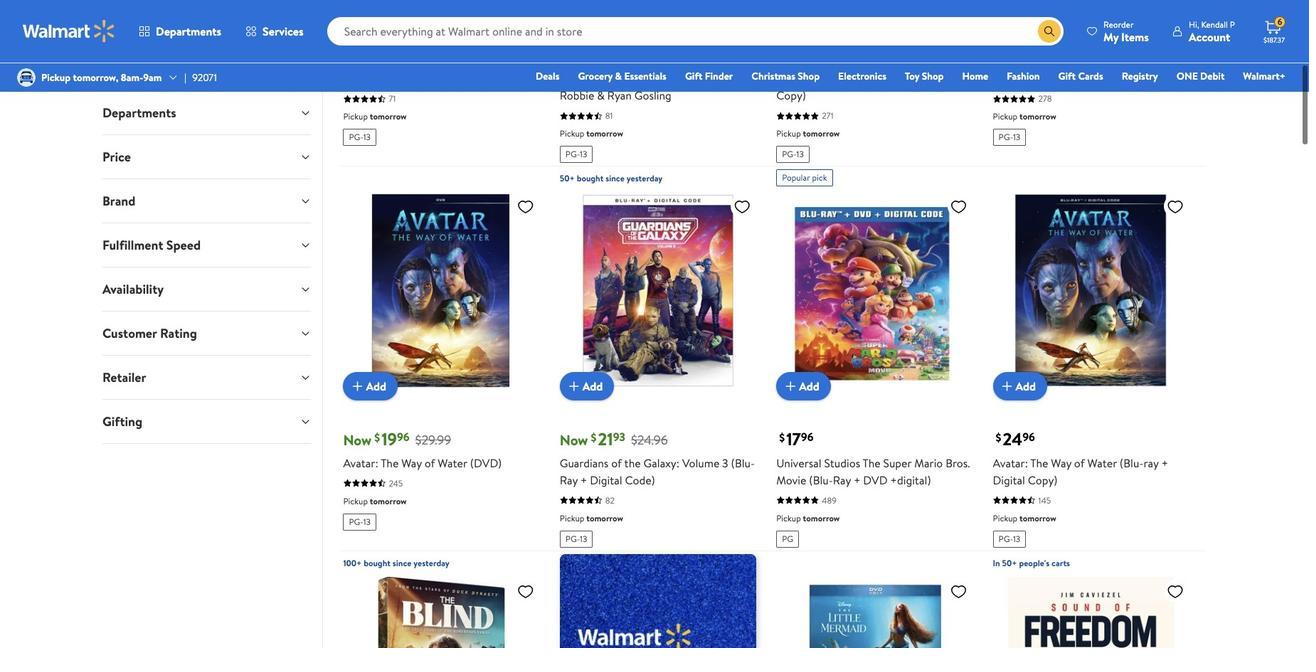 Task type: vqa. For each thing, say whether or not it's contained in the screenshot.
Canon
no



Task type: describe. For each thing, give the bounding box(es) containing it.
96 for universal studios the super mario bros. movie (blu-ray + dvd +digital)
[[801, 430, 814, 445]]

50+ bought since yesterday
[[560, 173, 663, 185]]

home link
[[956, 68, 995, 84]]

82
[[606, 495, 615, 507]]

services button
[[234, 14, 316, 48]]

code)
[[625, 473, 656, 488]]

$ 24 96
[[996, 427, 1036, 451]]

robbie
[[560, 88, 595, 104]]

$ 22 96 for 71
[[346, 42, 384, 67]]

3
[[723, 456, 729, 471]]

price button
[[91, 135, 323, 179]]

pickup tomorrow for universal studios the super mario bros. movie (blu-ray + dvd +digital)
[[777, 512, 840, 525]]

17 for universal
[[787, 427, 801, 451]]

$187.37
[[1264, 35, 1286, 45]]

(blu- inside "now $ 21 93 $24.96 guardians of the galaxy: volume 3 (blu- ray + digital code)"
[[732, 456, 755, 471]]

$ for 71
[[346, 45, 352, 61]]

shop for toy shop
[[922, 69, 944, 83]]

registry link
[[1116, 68, 1165, 84]]

Walmart Site-Wide search field
[[327, 17, 1064, 46]]

now $ 21 93 $24.96 guardians of the galaxy: volume 3 (blu- ray + digital code)
[[560, 427, 755, 488]]

kendall
[[1202, 18, 1229, 30]]

bought for 100+
[[364, 557, 391, 569]]

now for 21
[[560, 431, 588, 450]]

the inside now $ 19 96 $29.99 avatar: the way of water (dvd)
[[381, 456, 399, 471]]

add for 'add' button for avatar: the way of water (blu-ray + digital copy)
[[1016, 379, 1037, 394]]

+ inside universal studios the super mario bros. movie (blu-ray + dvd +digital)
[[854, 473, 861, 488]]

$ for 278
[[996, 45, 1002, 61]]

one debit
[[1177, 69, 1225, 83]]

+ inside "now $ 21 93 $24.96 guardians of the galaxy: volume 3 (blu- ray + digital code)"
[[581, 473, 588, 488]]

add to favorites list, avatar: the way of water (dvd) image
[[517, 198, 534, 216]]

in
[[994, 557, 1001, 569]]

universal
[[777, 456, 822, 471]]

13 for avatar: the way of water (dvd)
[[364, 516, 371, 528]]

toy
[[906, 69, 920, 83]]

walmart+ link
[[1238, 68, 1293, 84]]

universal studios the super mario bros. movie (blu-ray + dvd +digital)
[[777, 456, 971, 488]]

fashion link
[[1001, 68, 1047, 84]]

$ inside now $ 19 96 $29.99 avatar: the way of water (dvd)
[[375, 430, 380, 446]]

96 for fast x (2023) (blu-ray + dvd + digital copy)
[[805, 45, 818, 60]]

add to cart image
[[349, 378, 366, 395]]

6
[[1278, 16, 1283, 28]]

pickup tomorrow for avatar: the way of water (dvd)
[[343, 495, 407, 508]]

now for 19
[[343, 431, 372, 450]]

gosling
[[635, 88, 672, 104]]

studios
[[825, 456, 861, 471]]

avatar: the way of water (blu-ray + digital copy) image
[[994, 193, 1190, 389]]

my
[[1104, 29, 1119, 44]]

add to favorites list, universal studios the super mario bros. movie (blu-ray + dvd +digital) image
[[951, 198, 968, 216]]

electronics
[[839, 69, 887, 83]]

gift for gift finder
[[686, 69, 703, 83]]

since for 50+
[[606, 173, 625, 185]]

245
[[389, 478, 403, 490]]

pg- for fast x (2023) (blu-ray + dvd + digital copy)
[[783, 148, 797, 161]]

$ 17 96 for universal
[[780, 427, 814, 451]]

$ 22 96 for 271
[[780, 42, 818, 67]]

yesterday for 100+ bought since yesterday
[[414, 557, 450, 569]]

| 92071
[[185, 70, 217, 85]]

margot
[[706, 71, 743, 86]]

one debit link
[[1171, 68, 1232, 84]]

2 starring from the left
[[1096, 71, 1135, 86]]

pickup for avatar: the way of water (dvd)
[[343, 495, 368, 508]]

$ for 489
[[780, 430, 785, 446]]

search icon image
[[1044, 26, 1056, 37]]

81
[[606, 110, 613, 122]]

ray inside "now $ 21 93 $24.96 guardians of the galaxy: volume 3 (blu- ray + digital code)"
[[560, 473, 578, 488]]

add button for guardians of the galaxy: volume 3 (blu-ray + digital code) 'image'
[[560, 372, 615, 401]]

price tab
[[91, 135, 323, 179]]

22 for 71
[[353, 42, 372, 67]]

pg- for guardians of the galaxy: volume 3 (blu- ray + digital code)
[[566, 533, 580, 545]]

way inside now $ 19 96 $29.99 avatar: the way of water (dvd)
[[402, 456, 422, 471]]

$ for 271
[[780, 45, 785, 61]]

price
[[103, 148, 131, 166]]

93
[[614, 430, 626, 445]]

departments inside dropdown button
[[103, 104, 176, 122]]

271
[[822, 110, 834, 122]]

one
[[1177, 69, 1199, 83]]

$ inside "now $ 21 93 $24.96 guardians of the galaxy: volume 3 (blu- ray + digital code)"
[[591, 430, 597, 446]]

toy shop link
[[899, 68, 951, 84]]

(dvd) inside now $ 19 96 $29.99 avatar: the way of water (dvd)
[[470, 456, 502, 471]]

digital for 24
[[994, 473, 1026, 488]]

tomorrow for avatar: the way of water (blu-ray + digital copy)
[[1020, 512, 1057, 525]]

since for 100+
[[393, 557, 412, 569]]

71
[[389, 93, 396, 105]]

grocery
[[578, 69, 613, 83]]

way inside the avatar: the way of water (blu-ray + digital copy)
[[1052, 456, 1072, 471]]

2 horizontal spatial (dvd)
[[1061, 71, 1093, 86]]

& inside 'barbie (2023) (dvd) starring margot robbie & ryan gosling'
[[597, 88, 605, 104]]

ryan
[[608, 88, 632, 104]]

tomorrow for avatar: the way of water (dvd)
[[370, 495, 407, 508]]

$24.96
[[631, 431, 668, 449]]

finder
[[705, 69, 733, 83]]

the inside the avatar: the way of water (blu-ray + digital copy)
[[1031, 456, 1049, 471]]

registry
[[1122, 69, 1159, 83]]

$ for 81
[[563, 45, 569, 61]]

pg- for fast x (2023) (dvd) starring vin diesel
[[999, 131, 1014, 143]]

21
[[598, 427, 614, 451]]

cards
[[1079, 69, 1104, 83]]

of inside the avatar: the way of water (blu-ray + digital copy)
[[1075, 456, 1085, 471]]

add button for avatar: the way of water (dvd)
[[343, 372, 398, 401]]

add to cart image for 17
[[783, 378, 800, 395]]

Search search field
[[327, 17, 1064, 46]]

pg-13 for fast x (2023) (dvd) starring vin diesel
[[999, 131, 1021, 143]]

(2023) for 22
[[809, 71, 842, 86]]

barbie
[[560, 71, 592, 86]]

add for 'add' button for guardians of the galaxy: volume 3 (blu-ray + digital code) 'image'
[[583, 379, 603, 394]]

pickup for barbie (2023) (dvd) starring margot robbie & ryan gosling
[[560, 128, 585, 140]]

fulfillment speed
[[103, 236, 201, 254]]

ray inside fast x (2023) (blu-ray + dvd + digital copy)
[[868, 71, 883, 86]]

water inside the avatar: the way of water (blu-ray + digital copy)
[[1088, 456, 1118, 471]]

customer rating
[[103, 325, 197, 342]]

$29.99
[[415, 431, 451, 449]]

13 for avatar: the way of water (blu-ray + digital copy)
[[1014, 533, 1021, 545]]

x for 17
[[1016, 71, 1023, 86]]

tomorrow,
[[73, 70, 119, 85]]

sound of freedom (blu-ray + dvd + digital copy) image
[[994, 577, 1190, 649]]

pg- for barbie (2023) (dvd) starring margot robbie & ryan gosling
[[566, 148, 580, 161]]

electronics link
[[832, 68, 893, 84]]

deals
[[536, 69, 560, 83]]

add to favorites list, avatar: the way of water (blu-ray + digital copy) image
[[1168, 198, 1185, 216]]

tomorrow for barbie (2023) (dvd) starring margot robbie & ryan gosling
[[587, 128, 624, 140]]

x for 22
[[800, 71, 806, 86]]

(dvd) inside 'barbie (2023) (dvd) starring margot robbie & ryan gosling'
[[630, 71, 662, 86]]

3 add to cart image from the left
[[999, 378, 1016, 395]]

pick
[[813, 172, 828, 184]]

departments tab
[[91, 91, 323, 135]]

13 for guardians of the galaxy: volume 3 (blu- ray + digital code)
[[580, 533, 588, 545]]

digital inside "now $ 21 93 $24.96 guardians of the galaxy: volume 3 (blu- ray + digital code)"
[[590, 473, 623, 488]]

carts
[[1052, 557, 1071, 569]]

brand button
[[91, 179, 323, 223]]

tomorrow for fast x (2023) (dvd) starring vin diesel
[[1020, 111, 1057, 123]]

brand tab
[[91, 179, 323, 223]]

availability
[[103, 280, 164, 298]]

+digital)
[[891, 473, 932, 488]]

(blu- inside fast x (2023) (blu-ray + dvd + digital copy)
[[844, 71, 868, 86]]

deals link
[[530, 68, 566, 84]]

bought for 50+
[[577, 173, 604, 185]]

departments inside popup button
[[156, 23, 221, 39]]

gifting tab
[[91, 400, 323, 444]]

6 $187.37
[[1264, 16, 1286, 45]]

universal studios the super mario bros. movie (blu-ray + dvd +digital) image
[[777, 193, 974, 389]]

24
[[1003, 427, 1023, 451]]

starring inside 'barbie (2023) (dvd) starring margot robbie & ryan gosling'
[[664, 71, 704, 86]]

the little mermaid 2-movie collection (2 dvd) image
[[777, 577, 974, 649]]

tomorrow for fast x (2023) (blu-ray + dvd + digital copy)
[[803, 128, 840, 140]]

fast for 22
[[777, 71, 797, 86]]

1 vertical spatial 50+
[[1003, 557, 1018, 569]]

pickup tomorrow, 8am-9am
[[41, 70, 162, 85]]

gift finder link
[[679, 68, 740, 84]]

(2023) for 17
[[1026, 71, 1058, 86]]

customer rating button
[[91, 312, 323, 355]]

super
[[884, 456, 912, 471]]

yesterday for 50+ bought since yesterday
[[627, 173, 663, 185]]

96 for fast x (2023) (dvd) starring vin diesel
[[1018, 45, 1031, 60]]

pg-13 for barbie (2023) (dvd) starring margot robbie & ryan gosling
[[566, 148, 588, 161]]

17 for fast
[[1003, 42, 1018, 67]]

grocery & essentials
[[578, 69, 667, 83]]

pg-13 for guardians of the galaxy: volume 3 (blu- ray + digital code)
[[566, 533, 588, 545]]

hi,
[[1190, 18, 1200, 30]]



Task type: locate. For each thing, give the bounding box(es) containing it.
way up 245
[[402, 456, 422, 471]]

way
[[402, 456, 422, 471], [1052, 456, 1072, 471]]

dvd
[[896, 71, 920, 86], [864, 473, 888, 488]]

17 up barbie
[[570, 42, 585, 67]]

vin
[[1138, 71, 1154, 86]]

0 horizontal spatial since
[[393, 557, 412, 569]]

avatar: inside now $ 19 96 $29.99 avatar: the way of water (dvd)
[[343, 456, 379, 471]]

&
[[615, 69, 622, 83], [597, 88, 605, 104]]

& inside grocery & essentials link
[[615, 69, 622, 83]]

$ 17 96
[[563, 42, 597, 67], [996, 42, 1031, 67], [780, 427, 814, 451]]

0 horizontal spatial 50+
[[560, 173, 575, 185]]

0 horizontal spatial ray
[[868, 71, 883, 86]]

shop for christmas shop
[[798, 69, 820, 83]]

tomorrow
[[370, 111, 407, 123], [1020, 111, 1057, 123], [587, 128, 624, 140], [803, 128, 840, 140], [370, 495, 407, 508], [587, 512, 624, 525], [803, 512, 840, 525], [1020, 512, 1057, 525]]

tomorrow down 271
[[803, 128, 840, 140]]

the inside universal studios the super mario bros. movie (blu-ray + dvd +digital)
[[863, 456, 881, 471]]

the up 245
[[381, 456, 399, 471]]

reorder
[[1104, 18, 1134, 30]]

people's
[[1020, 557, 1050, 569]]

0 horizontal spatial now
[[343, 431, 372, 450]]

since
[[606, 173, 625, 185], [393, 557, 412, 569]]

1 horizontal spatial dvd
[[896, 71, 920, 86]]

2 shop from the left
[[922, 69, 944, 83]]

1 horizontal spatial now
[[560, 431, 588, 450]]

pickup tomorrow
[[343, 111, 407, 123], [994, 111, 1057, 123], [560, 128, 624, 140], [777, 128, 840, 140], [343, 495, 407, 508], [560, 512, 624, 525], [777, 512, 840, 525], [994, 512, 1057, 525]]

1 horizontal spatial gift
[[1059, 69, 1076, 83]]

pg- for avatar: the way of water (blu-ray + digital copy)
[[999, 533, 1014, 545]]

2 avatar: from the left
[[994, 456, 1029, 471]]

0 horizontal spatial way
[[402, 456, 422, 471]]

digital up 82
[[590, 473, 623, 488]]

96 for avatar: the way of water (blu-ray + digital copy)
[[1023, 430, 1036, 445]]

pickup for avatar: the way of water (blu-ray + digital copy)
[[994, 512, 1018, 525]]

tomorrow for guardians of the galaxy: volume 3 (blu- ray + digital code)
[[587, 512, 624, 525]]

digital right toy
[[932, 71, 965, 86]]

1 horizontal spatial way
[[1052, 456, 1072, 471]]

pickup tomorrow for avatar: the way of water (blu-ray + digital copy)
[[994, 512, 1057, 525]]

pickup tomorrow down 145
[[994, 512, 1057, 525]]

1 horizontal spatial avatar:
[[994, 456, 1029, 471]]

2 horizontal spatial (2023)
[[1026, 71, 1058, 86]]

1 the from the left
[[381, 456, 399, 471]]

speed
[[166, 236, 201, 254]]

fulfillment
[[103, 236, 163, 254]]

1 vertical spatial &
[[597, 88, 605, 104]]

0 horizontal spatial gift
[[686, 69, 703, 83]]

now inside now $ 19 96 $29.99 avatar: the way of water (dvd)
[[343, 431, 372, 450]]

popular pick
[[783, 172, 828, 184]]

1 vertical spatial dvd
[[864, 473, 888, 488]]

1 vertical spatial yesterday
[[414, 557, 450, 569]]

since right 100+
[[393, 557, 412, 569]]

gift left cards
[[1059, 69, 1076, 83]]

add for 'add' button for universal studios the super mario bros. movie (blu-ray + dvd +digital) image
[[800, 379, 820, 394]]

pickup tomorrow for barbie (2023) (dvd) starring margot robbie & ryan gosling
[[560, 128, 624, 140]]

grocery & essentials link
[[572, 68, 673, 84]]

0 horizontal spatial ray
[[560, 473, 578, 488]]

ray inside the avatar: the way of water (blu-ray + digital copy)
[[1144, 456, 1159, 471]]

add to favorites list, guardians of the galaxy: volume 3 (blu-ray + digital code) image
[[734, 198, 751, 216]]

x right home link
[[1016, 71, 1023, 86]]

1 horizontal spatial ray
[[834, 473, 852, 488]]

22
[[353, 42, 372, 67], [787, 42, 805, 67]]

$ inside $ 24 96
[[996, 430, 1002, 446]]

tomorrow down 71
[[370, 111, 407, 123]]

gift for gift cards
[[1059, 69, 1076, 83]]

13 for barbie (2023) (dvd) starring margot robbie & ryan gosling
[[580, 148, 588, 161]]

departments up |
[[156, 23, 221, 39]]

now $ 19 96 $29.99 avatar: the way of water (dvd)
[[343, 427, 502, 471]]

1 add button from the left
[[343, 372, 398, 401]]

1 horizontal spatial starring
[[1096, 71, 1135, 86]]

|
[[185, 70, 187, 85]]

0 vertical spatial departments
[[156, 23, 221, 39]]

the left super
[[863, 456, 881, 471]]

pickup for fast x (2023) (dvd) starring vin diesel
[[994, 111, 1018, 123]]

avatar:
[[343, 456, 379, 471], [994, 456, 1029, 471]]

retailer button
[[91, 356, 323, 399]]

0 horizontal spatial water
[[438, 456, 468, 471]]

add to favorites list, the little mermaid 2-movie collection (2 dvd) image
[[951, 583, 968, 601]]

2 horizontal spatial $ 17 96
[[996, 42, 1031, 67]]

1 vertical spatial copy)
[[1028, 473, 1058, 488]]

pickup for guardians of the galaxy: volume 3 (blu- ray + digital code)
[[560, 512, 585, 525]]

pg
[[783, 533, 794, 545]]

fashion
[[1007, 69, 1041, 83]]

x
[[800, 71, 806, 86], [1016, 71, 1023, 86]]

ray down guardians
[[560, 473, 578, 488]]

278
[[1039, 93, 1053, 105]]

1 horizontal spatial 17
[[787, 427, 801, 451]]

96 for barbie (2023) (dvd) starring margot robbie & ryan gosling
[[585, 45, 597, 60]]

shop right christmas
[[798, 69, 820, 83]]

1 avatar: from the left
[[343, 456, 379, 471]]

pickup tomorrow down 271
[[777, 128, 840, 140]]

fulfillment speed button
[[91, 224, 323, 267]]

now left '19' on the bottom left
[[343, 431, 372, 450]]

dvd inside fast x (2023) (blu-ray + dvd + digital copy)
[[896, 71, 920, 86]]

volume
[[683, 456, 720, 471]]

0 horizontal spatial (2023)
[[594, 71, 627, 86]]

fast
[[777, 71, 797, 86], [994, 71, 1014, 86]]

3 the from the left
[[1031, 456, 1049, 471]]

gift cards
[[1059, 69, 1104, 83]]

0 horizontal spatial fast
[[777, 71, 797, 86]]

& up ryan
[[615, 69, 622, 83]]

1 now from the left
[[343, 431, 372, 450]]

shop right toy
[[922, 69, 944, 83]]

availability tab
[[91, 268, 323, 311]]

dvd down super
[[864, 473, 888, 488]]

0 vertical spatial bought
[[577, 173, 604, 185]]

1 horizontal spatial of
[[612, 456, 622, 471]]

add button for universal studios the super mario bros. movie (blu-ray + dvd +digital) image
[[777, 372, 831, 401]]

fast x (2023) (blu-ray + dvd + digital copy)
[[777, 71, 965, 104]]

pg-13 for fast x (2023) (blu-ray + dvd + digital copy)
[[783, 148, 804, 161]]

fast right margot
[[777, 71, 797, 86]]

pickup tomorrow down 245
[[343, 495, 407, 508]]

+ inside the avatar: the way of water (blu-ray + digital copy)
[[1162, 456, 1169, 471]]

movie
[[777, 473, 807, 488]]

$ 17 96 up barbie
[[563, 42, 597, 67]]

digital for 22
[[932, 71, 965, 86]]

items
[[1122, 29, 1150, 44]]

the
[[381, 456, 399, 471], [863, 456, 881, 471], [1031, 456, 1049, 471]]

0 horizontal spatial digital
[[590, 473, 623, 488]]

2 x from the left
[[1016, 71, 1023, 86]]

tomorrow down 489
[[803, 512, 840, 525]]

1 x from the left
[[800, 71, 806, 86]]

starring up gosling
[[664, 71, 704, 86]]

2 horizontal spatial digital
[[994, 473, 1026, 488]]

0 horizontal spatial starring
[[664, 71, 704, 86]]

in 50+ people's carts
[[994, 557, 1071, 569]]

essentials
[[625, 69, 667, 83]]

of inside now $ 19 96 $29.99 avatar: the way of water (dvd)
[[425, 456, 435, 471]]

(2023) up 278
[[1026, 71, 1058, 86]]

4 add button from the left
[[994, 372, 1048, 401]]

starring
[[664, 71, 704, 86], [1096, 71, 1135, 86]]

1 starring from the left
[[664, 71, 704, 86]]

fast for 17
[[994, 71, 1014, 86]]

$ for 145
[[996, 430, 1002, 446]]

of inside "now $ 21 93 $24.96 guardians of the galaxy: volume 3 (blu- ray + digital code)"
[[612, 456, 622, 471]]

0 horizontal spatial the
[[381, 456, 399, 471]]

walmart image
[[23, 20, 115, 43]]

2 fast from the left
[[994, 71, 1014, 86]]

digital inside the avatar: the way of water (blu-ray + digital copy)
[[994, 473, 1026, 488]]

489
[[822, 495, 837, 507]]

bought
[[577, 173, 604, 185], [364, 557, 391, 569]]

add to favorites list, sound of freedom (blu-ray + dvd + digital copy) image
[[1168, 583, 1185, 601]]

2 horizontal spatial the
[[1031, 456, 1049, 471]]

water inside now $ 19 96 $29.99 avatar: the way of water (dvd)
[[438, 456, 468, 471]]

the blind (dvd), pinnacle peak, drama image
[[343, 577, 540, 649]]

1 of from the left
[[425, 456, 435, 471]]

2 $ 22 96 from the left
[[780, 42, 818, 67]]

pickup for fast x (2023) (blu-ray + dvd + digital copy)
[[777, 128, 801, 140]]

digital down 24 at the right
[[994, 473, 1026, 488]]

departments down 8am-
[[103, 104, 176, 122]]

$ 17 96 up 'universal'
[[780, 427, 814, 451]]

1 vertical spatial bought
[[364, 557, 391, 569]]

2 add to cart image from the left
[[783, 378, 800, 395]]

1 horizontal spatial shop
[[922, 69, 944, 83]]

1 way from the left
[[402, 456, 422, 471]]

(dvd)
[[630, 71, 662, 86], [1061, 71, 1093, 86], [470, 456, 502, 471]]

1 vertical spatial departments
[[103, 104, 176, 122]]

pickup tomorrow down 278
[[994, 111, 1057, 123]]

3 of from the left
[[1075, 456, 1085, 471]]

services
[[263, 23, 304, 39]]

1 horizontal spatial water
[[1088, 456, 1118, 471]]

copy) for 24
[[1028, 473, 1058, 488]]

gifting
[[103, 413, 142, 431]]

3 (2023) from the left
[[1026, 71, 1058, 86]]

1 (2023) from the left
[[594, 71, 627, 86]]

pickup tomorrow for guardians of the galaxy: volume 3 (blu- ray + digital code)
[[560, 512, 624, 525]]

x inside fast x (2023) (blu-ray + dvd + digital copy)
[[800, 71, 806, 86]]

rating
[[160, 325, 197, 342]]

ray inside universal studios the super mario bros. movie (blu-ray + dvd +digital)
[[834, 473, 852, 488]]

1 ray from the left
[[560, 473, 578, 488]]

0 horizontal spatial 17
[[570, 42, 585, 67]]

now
[[343, 431, 372, 450], [560, 431, 588, 450]]

(2023) inside fast x (2023) (blu-ray + dvd + digital copy)
[[809, 71, 842, 86]]

1 horizontal spatial since
[[606, 173, 625, 185]]

0 vertical spatial since
[[606, 173, 625, 185]]

1 horizontal spatial bought
[[577, 173, 604, 185]]

17 up 'universal'
[[787, 427, 801, 451]]

1 22 from the left
[[353, 42, 372, 67]]

1 horizontal spatial copy)
[[1028, 473, 1058, 488]]

0 horizontal spatial $ 17 96
[[563, 42, 597, 67]]

0 horizontal spatial copy)
[[777, 88, 806, 104]]

availability button
[[91, 268, 323, 311]]

$ 22 96
[[346, 42, 384, 67], [780, 42, 818, 67]]

13 for fast x (2023) (dvd) starring vin diesel
[[1014, 131, 1021, 143]]

starring left vin at top right
[[1096, 71, 1135, 86]]

92071
[[192, 70, 217, 85]]

christmas shop
[[752, 69, 820, 83]]

0 horizontal spatial add to cart image
[[566, 378, 583, 395]]

1 horizontal spatial digital
[[932, 71, 965, 86]]

tomorrow down 81
[[587, 128, 624, 140]]

pg-13 for avatar: the way of water (dvd)
[[349, 516, 371, 528]]

2 horizontal spatial of
[[1075, 456, 1085, 471]]

of
[[425, 456, 435, 471], [612, 456, 622, 471], [1075, 456, 1085, 471]]

0 horizontal spatial shop
[[798, 69, 820, 83]]

customer rating tab
[[91, 312, 323, 355]]

2 gift from the left
[[1059, 69, 1076, 83]]

$ 17 96 up fashion
[[996, 42, 1031, 67]]

& left ryan
[[597, 88, 605, 104]]

1 horizontal spatial yesterday
[[627, 173, 663, 185]]

tomorrow down 245
[[370, 495, 407, 508]]

3 add button from the left
[[777, 372, 831, 401]]

(blu- inside universal studios the super mario bros. movie (blu-ray + dvd +digital)
[[810, 473, 834, 488]]

145
[[1039, 495, 1052, 507]]

barbie (2023) (dvd) starring margot robbie & ryan gosling
[[560, 71, 743, 104]]

100+
[[343, 557, 362, 569]]

bros.
[[946, 456, 971, 471]]

0 vertical spatial 50+
[[560, 173, 575, 185]]

9am
[[143, 70, 162, 85]]

0 horizontal spatial $ 22 96
[[346, 42, 384, 67]]

 image
[[17, 68, 36, 87]]

19
[[382, 427, 397, 451]]

gifting button
[[91, 400, 323, 444]]

1 shop from the left
[[798, 69, 820, 83]]

2 horizontal spatial 17
[[1003, 42, 1018, 67]]

add to favorites list, the blind (dvd), pinnacle peak, drama image
[[517, 583, 534, 601]]

1 horizontal spatial fast
[[994, 71, 1014, 86]]

tomorrow down 145
[[1020, 512, 1057, 525]]

1 horizontal spatial $ 22 96
[[780, 42, 818, 67]]

4 add from the left
[[1016, 379, 1037, 394]]

tomorrow down 278
[[1020, 111, 1057, 123]]

$ 17 96 for barbie
[[563, 42, 597, 67]]

add to cart image for $24.96
[[566, 378, 583, 395]]

popular
[[783, 172, 811, 184]]

fulfillment speed tab
[[91, 224, 323, 267]]

0 horizontal spatial bought
[[364, 557, 391, 569]]

0 vertical spatial copy)
[[777, 88, 806, 104]]

pg-13 for avatar: the way of water (blu-ray + digital copy)
[[999, 533, 1021, 545]]

pickup tomorrow for fast x (2023) (blu-ray + dvd + digital copy)
[[777, 128, 840, 140]]

1 horizontal spatial &
[[615, 69, 622, 83]]

100+ bought since yesterday
[[343, 557, 450, 569]]

reorder my items
[[1104, 18, 1150, 44]]

(2023) up ryan
[[594, 71, 627, 86]]

add button
[[343, 372, 398, 401], [560, 372, 615, 401], [777, 372, 831, 401], [994, 372, 1048, 401]]

pickup tomorrow down 71
[[343, 111, 407, 123]]

guardians
[[560, 456, 609, 471]]

17 for barbie
[[570, 42, 585, 67]]

1 vertical spatial ray
[[1144, 456, 1159, 471]]

$
[[346, 45, 352, 61], [563, 45, 569, 61], [780, 45, 785, 61], [996, 45, 1002, 61], [375, 430, 380, 446], [591, 430, 597, 446], [780, 430, 785, 446], [996, 430, 1002, 446]]

(2023) inside 'barbie (2023) (dvd) starring margot robbie & ryan gosling'
[[594, 71, 627, 86]]

fast right the home
[[994, 71, 1014, 86]]

2 (2023) from the left
[[809, 71, 842, 86]]

13
[[364, 131, 371, 143], [1014, 131, 1021, 143], [580, 148, 588, 161], [797, 148, 804, 161], [364, 516, 371, 528], [580, 533, 588, 545], [1014, 533, 1021, 545]]

0 vertical spatial &
[[615, 69, 622, 83]]

since down 81
[[606, 173, 625, 185]]

0 horizontal spatial of
[[425, 456, 435, 471]]

1 horizontal spatial (2023)
[[809, 71, 842, 86]]

retailer tab
[[91, 356, 323, 399]]

1 $ 22 96 from the left
[[346, 42, 384, 67]]

1 add to cart image from the left
[[566, 378, 583, 395]]

retailer
[[103, 369, 146, 387]]

0 vertical spatial yesterday
[[627, 173, 663, 185]]

1 vertical spatial since
[[393, 557, 412, 569]]

2 the from the left
[[863, 456, 881, 471]]

now up guardians
[[560, 431, 588, 450]]

2 add button from the left
[[560, 372, 615, 401]]

departments button
[[127, 14, 234, 48]]

toy shop
[[906, 69, 944, 83]]

digital inside fast x (2023) (blu-ray + dvd + digital copy)
[[932, 71, 965, 86]]

1 horizontal spatial $ 17 96
[[780, 427, 814, 451]]

0 horizontal spatial x
[[800, 71, 806, 86]]

yesterday
[[627, 173, 663, 185], [414, 557, 450, 569]]

2 horizontal spatial add to cart image
[[999, 378, 1016, 395]]

tomorrow down 82
[[587, 512, 624, 525]]

fast x (2023) (dvd) starring vin diesel
[[994, 71, 1187, 86]]

walmart+
[[1244, 69, 1286, 83]]

fast inside fast x (2023) (blu-ray + dvd + digital copy)
[[777, 71, 797, 86]]

0 horizontal spatial (dvd)
[[470, 456, 502, 471]]

avatar: the way of water (dvd) image
[[343, 193, 540, 389]]

3 add from the left
[[800, 379, 820, 394]]

96 inside now $ 19 96 $29.99 avatar: the way of water (dvd)
[[397, 430, 410, 445]]

pickup tomorrow down 82
[[560, 512, 624, 525]]

2 of from the left
[[612, 456, 622, 471]]

now inside "now $ 21 93 $24.96 guardians of the galaxy: volume 3 (blu- ray + digital code)"
[[560, 431, 588, 450]]

2 water from the left
[[1088, 456, 1118, 471]]

mario
[[915, 456, 944, 471]]

p
[[1231, 18, 1236, 30]]

2 22 from the left
[[787, 42, 805, 67]]

1 horizontal spatial add to cart image
[[783, 378, 800, 395]]

departments
[[156, 23, 221, 39], [103, 104, 176, 122]]

pickup for universal studios the super mario bros. movie (blu-ray + dvd +digital)
[[777, 512, 801, 525]]

copy) for 22
[[777, 88, 806, 104]]

gift cards link
[[1053, 68, 1110, 84]]

dvd right electronics link
[[896, 71, 920, 86]]

(blu- inside the avatar: the way of water (blu-ray + digital copy)
[[1120, 456, 1144, 471]]

tomorrow for universal studios the super mario bros. movie (blu-ray + dvd +digital)
[[803, 512, 840, 525]]

2 now from the left
[[560, 431, 588, 450]]

22 for 271
[[787, 42, 805, 67]]

13 for fast x (2023) (blu-ray + dvd + digital copy)
[[797, 148, 804, 161]]

0 vertical spatial dvd
[[896, 71, 920, 86]]

guardians of the galaxy: volume 3 (blu-ray + digital code) image
[[560, 193, 757, 389]]

17
[[570, 42, 585, 67], [1003, 42, 1018, 67], [787, 427, 801, 451]]

(2023) up 271
[[809, 71, 842, 86]]

add to cart image
[[566, 378, 583, 395], [783, 378, 800, 395], [999, 378, 1016, 395]]

gift left finder on the right top of the page
[[686, 69, 703, 83]]

pickup tomorrow for fast x (2023) (dvd) starring vin diesel
[[994, 111, 1057, 123]]

1 gift from the left
[[686, 69, 703, 83]]

1 horizontal spatial ray
[[1144, 456, 1159, 471]]

1 add from the left
[[366, 379, 387, 394]]

ray
[[560, 473, 578, 488], [834, 473, 852, 488]]

2 add from the left
[[583, 379, 603, 394]]

copy) up 145
[[1028, 473, 1058, 488]]

0 horizontal spatial 22
[[353, 42, 372, 67]]

pickup tomorrow down 81
[[560, 128, 624, 140]]

1 horizontal spatial 50+
[[1003, 557, 1018, 569]]

copy) inside the avatar: the way of water (blu-ray + digital copy)
[[1028, 473, 1058, 488]]

1 horizontal spatial 22
[[787, 42, 805, 67]]

ray down studios on the right bottom of the page
[[834, 473, 852, 488]]

1 water from the left
[[438, 456, 468, 471]]

the down $ 24 96
[[1031, 456, 1049, 471]]

0 horizontal spatial dvd
[[864, 473, 888, 488]]

0 horizontal spatial avatar:
[[343, 456, 379, 471]]

1 horizontal spatial x
[[1016, 71, 1023, 86]]

galaxy:
[[644, 456, 680, 471]]

17 up fashion
[[1003, 42, 1018, 67]]

2 ray from the left
[[834, 473, 852, 488]]

0 vertical spatial ray
[[868, 71, 883, 86]]

brand
[[103, 192, 136, 210]]

pickup tomorrow down 489
[[777, 512, 840, 525]]

copy) inside fast x (2023) (blu-ray + dvd + digital copy)
[[777, 88, 806, 104]]

0 horizontal spatial &
[[597, 88, 605, 104]]

add for avatar: the way of water (dvd)'s 'add' button
[[366, 379, 387, 394]]

copy) down christmas shop
[[777, 88, 806, 104]]

x right christmas
[[800, 71, 806, 86]]

water
[[438, 456, 468, 471], [1088, 456, 1118, 471]]

8am-
[[121, 70, 143, 85]]

dvd inside universal studios the super mario bros. movie (blu-ray + dvd +digital)
[[864, 473, 888, 488]]

$ 17 96 for fast
[[996, 42, 1031, 67]]

1 fast from the left
[[777, 71, 797, 86]]

1 horizontal spatial the
[[863, 456, 881, 471]]

2 way from the left
[[1052, 456, 1072, 471]]

avatar: inside the avatar: the way of water (blu-ray + digital copy)
[[994, 456, 1029, 471]]

0 horizontal spatial yesterday
[[414, 557, 450, 569]]

way up 145
[[1052, 456, 1072, 471]]

96 inside $ 24 96
[[1023, 430, 1036, 445]]

pg- for avatar: the way of water (dvd)
[[349, 516, 364, 528]]

1 horizontal spatial (dvd)
[[630, 71, 662, 86]]

diesel
[[1157, 71, 1187, 86]]

add button for avatar: the way of water (blu-ray + digital copy)
[[994, 372, 1048, 401]]



